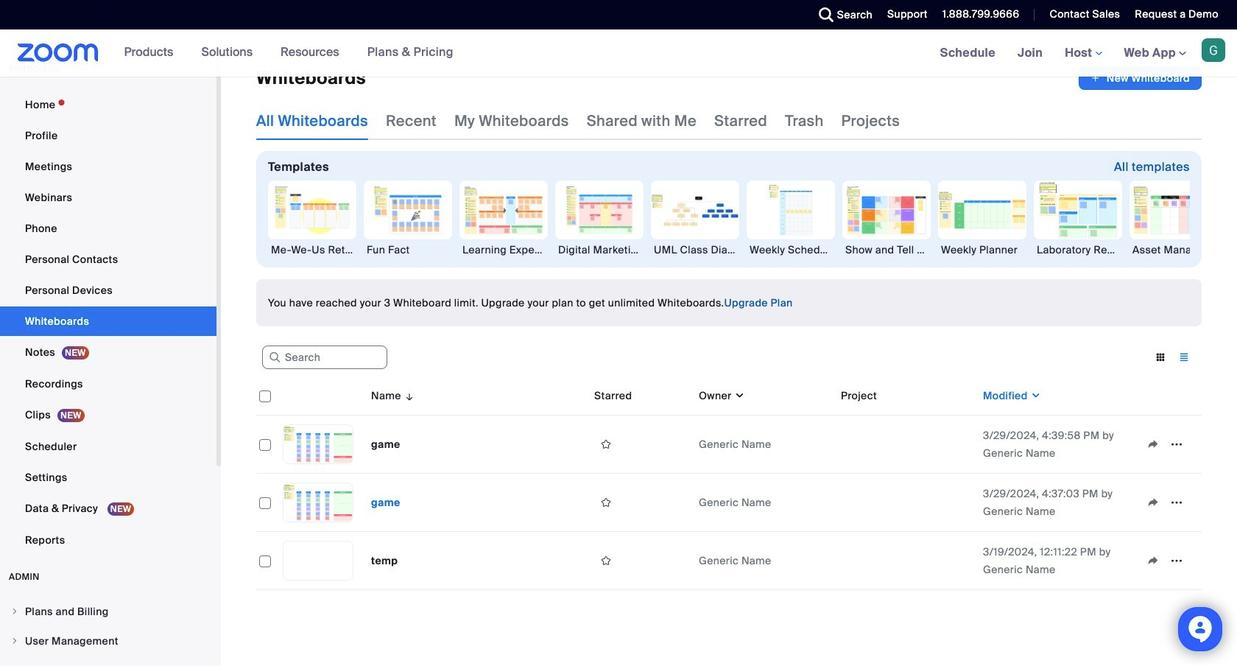 Task type: vqa. For each thing, say whether or not it's contained in the screenshot.
Phone
no



Task type: locate. For each thing, give the bounding box(es) containing it.
3 cell from the top
[[836, 532, 978, 590]]

1 vertical spatial share image
[[1142, 496, 1166, 509]]

add image
[[1091, 71, 1101, 85]]

product information navigation
[[113, 29, 465, 77]]

0 vertical spatial menu item
[[0, 598, 217, 626]]

cell
[[836, 416, 978, 474], [836, 474, 978, 532], [836, 532, 978, 590]]

game element
[[371, 438, 400, 451], [371, 496, 400, 509]]

banner
[[0, 29, 1238, 77]]

laboratory report element
[[1034, 242, 1123, 257]]

2 more options for game image from the top
[[1166, 496, 1189, 509]]

0 vertical spatial game element
[[371, 438, 400, 451]]

menu item
[[0, 598, 217, 626], [0, 627, 217, 655]]

tabs of all whiteboard page tab list
[[256, 102, 901, 140]]

1 thumbnail of game image from the top
[[284, 425, 353, 463]]

1 vertical spatial thumbnail of game image
[[284, 483, 353, 522]]

2 game element from the top
[[371, 496, 400, 509]]

2 thumbnail of game image from the top
[[284, 483, 353, 522]]

digital marketing canvas element
[[556, 242, 644, 257]]

1 vertical spatial more options for game image
[[1166, 496, 1189, 509]]

1 more options for game image from the top
[[1166, 438, 1189, 451]]

game element for 2nd share image from the bottom of the page
[[371, 496, 400, 509]]

thumbnail of game image
[[284, 425, 353, 463], [284, 483, 353, 522]]

more options for game image
[[1166, 438, 1189, 451], [1166, 496, 1189, 509]]

zoom logo image
[[18, 43, 98, 62]]

me-we-us retrospective element
[[268, 242, 357, 257]]

personal menu menu
[[0, 90, 217, 556]]

2 vertical spatial share image
[[1142, 554, 1166, 567]]

0 vertical spatial thumbnail of game image
[[284, 425, 353, 463]]

weekly schedule element
[[747, 242, 836, 257]]

2 cell from the top
[[836, 474, 978, 532]]

application
[[1079, 66, 1202, 90], [256, 377, 1202, 590], [595, 433, 687, 455], [1142, 433, 1197, 455], [595, 491, 687, 514], [1142, 491, 1197, 514], [595, 550, 687, 572], [1142, 550, 1197, 572]]

thumbnail of game image up "game, modified at mar 29, 2024 by generic name, link" image
[[284, 425, 353, 463]]

2 menu item from the top
[[0, 627, 217, 655]]

1 vertical spatial menu item
[[0, 627, 217, 655]]

1 game element from the top
[[371, 438, 400, 451]]

cell for 3rd share image from the bottom
[[836, 416, 978, 474]]

0 vertical spatial share image
[[1142, 438, 1166, 451]]

admin menu menu
[[0, 598, 217, 666]]

show and tell with a twist element
[[843, 242, 931, 257]]

right image
[[10, 637, 19, 645]]

asset management element
[[1130, 242, 1219, 257]]

1 cell from the top
[[836, 416, 978, 474]]

share image
[[1142, 438, 1166, 451], [1142, 496, 1166, 509], [1142, 554, 1166, 567]]

thumbnail of game image up "thumbnail of temp"
[[284, 483, 353, 522]]

0 vertical spatial more options for game image
[[1166, 438, 1189, 451]]

1 vertical spatial game element
[[371, 496, 400, 509]]

arrow down image
[[401, 387, 415, 405]]



Task type: describe. For each thing, give the bounding box(es) containing it.
grid mode, not selected image
[[1149, 351, 1173, 364]]

fun fact element
[[364, 242, 452, 257]]

more options for game image for 2nd share image from the bottom of the page
[[1166, 496, 1189, 509]]

more options for game image for 3rd share image from the bottom
[[1166, 438, 1189, 451]]

right image
[[10, 607, 19, 616]]

thumbnail of temp image
[[284, 542, 353, 580]]

profile picture image
[[1202, 38, 1226, 62]]

down image
[[1028, 388, 1042, 403]]

temp element
[[371, 554, 398, 567]]

more options for temp image
[[1166, 554, 1189, 567]]

cell for 2nd share image from the bottom of the page
[[836, 474, 978, 532]]

game, modified at mar 29, 2024 by generic name, link image
[[283, 483, 354, 522]]

cell for first share image from the bottom of the page
[[836, 532, 978, 590]]

3 share image from the top
[[1142, 554, 1166, 567]]

1 menu item from the top
[[0, 598, 217, 626]]

learning experience canvas element
[[460, 242, 548, 257]]

1 share image from the top
[[1142, 438, 1166, 451]]

list mode, selected image
[[1173, 351, 1197, 364]]

game element for 3rd share image from the bottom
[[371, 438, 400, 451]]

uml class diagram element
[[651, 242, 740, 257]]

meetings navigation
[[930, 29, 1238, 77]]

Search text field
[[262, 346, 388, 369]]

weekly planner element
[[939, 242, 1027, 257]]

2 share image from the top
[[1142, 496, 1166, 509]]



